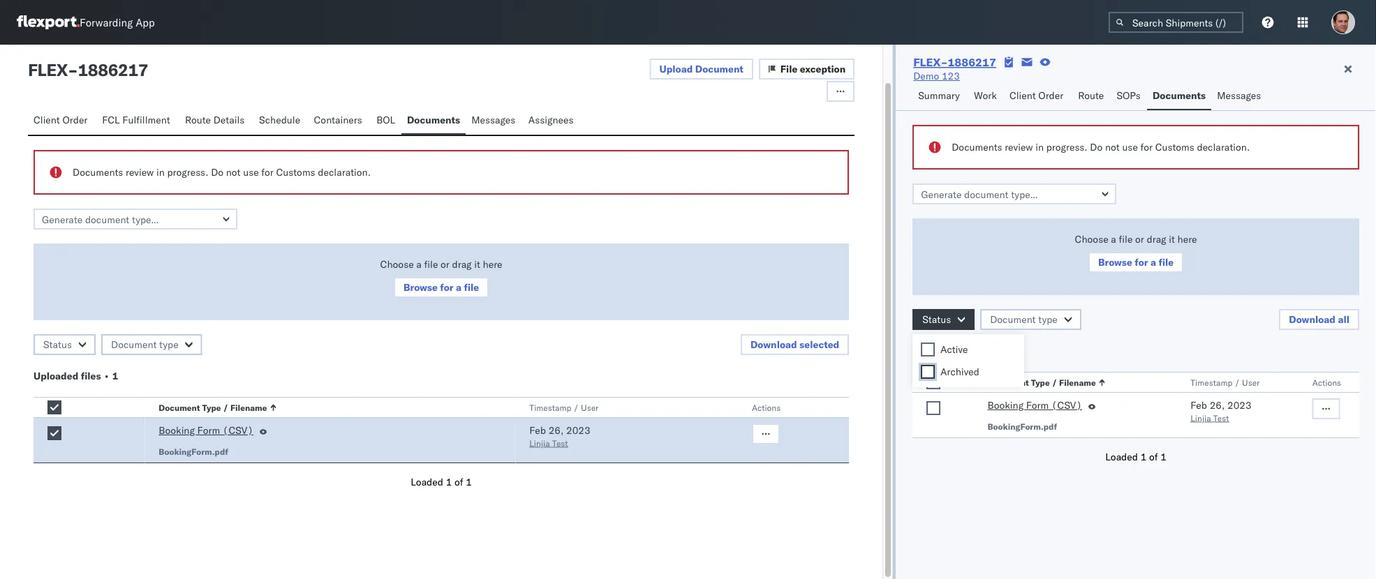 Task type: vqa. For each thing, say whether or not it's contained in the screenshot.
topmost Client Order
yes



Task type: describe. For each thing, give the bounding box(es) containing it.
download all button
[[1279, 309, 1359, 330]]

0 horizontal spatial filename
[[230, 402, 267, 413]]

1 horizontal spatial client
[[1009, 89, 1036, 102]]

0 horizontal spatial test
[[552, 438, 568, 449]]

1 horizontal spatial timestamp / user button
[[1188, 374, 1284, 388]]

work
[[974, 89, 997, 102]]

do for rightmost timestamp / user button
[[1090, 141, 1103, 153]]

0 vertical spatial not
[[1105, 141, 1120, 153]]

fcl
[[102, 114, 120, 126]]

form for rightmost booking form (csv) "link"
[[1026, 399, 1049, 412]]

download all
[[1289, 313, 1350, 326]]

0 horizontal spatial customs
[[276, 166, 315, 178]]

1 horizontal spatial messages button
[[1211, 83, 1268, 110]]

document inside button
[[695, 63, 743, 75]]

1 vertical spatial choose a file or drag it here
[[380, 258, 502, 271]]

user for rightmost timestamp / user button
[[1242, 377, 1260, 388]]

0 vertical spatial ∙
[[982, 345, 989, 357]]

1 horizontal spatial documents button
[[1147, 83, 1211, 110]]

0 vertical spatial messages
[[1217, 89, 1261, 102]]

demo 123
[[913, 70, 960, 82]]

bookingform.pdf for browse for a file button related to rightmost timestamp / user button
[[988, 421, 1057, 432]]

it for browse for a file button related to rightmost timestamp / user button
[[1169, 233, 1175, 245]]

0 horizontal spatial type
[[159, 339, 178, 351]]

details
[[213, 114, 245, 126]]

demo 123 link
[[913, 69, 960, 83]]

document type for the bottommost document type button
[[111, 339, 178, 351]]

type for rightmost timestamp / user button
[[1031, 377, 1050, 388]]

do for the left timestamp / user button
[[211, 166, 223, 178]]

0 vertical spatial document type / filename
[[988, 377, 1096, 388]]

here for rightmost timestamp / user button
[[1177, 233, 1197, 245]]

0 vertical spatial client order
[[1009, 89, 1064, 102]]

actions for rightmost timestamp / user button
[[1312, 377, 1341, 388]]

1 horizontal spatial 2023
[[1227, 399, 1252, 412]]

schedule button
[[253, 108, 308, 135]]

download for download all
[[1289, 313, 1336, 326]]

1 horizontal spatial booking form (csv) link
[[988, 399, 1082, 415]]

summary button
[[913, 83, 968, 110]]

or for browse for a file button corresponding to the left timestamp / user button
[[441, 258, 450, 271]]

work button
[[968, 83, 1004, 110]]

fcl fulfillment button
[[97, 108, 179, 135]]

0 vertical spatial type
[[1038, 313, 1058, 326]]

files for browse for a file button related to rightmost timestamp / user button
[[960, 345, 980, 357]]

0 vertical spatial order
[[1038, 89, 1064, 102]]

0 horizontal spatial 1886217
[[78, 59, 148, 80]]

1 vertical spatial status
[[43, 339, 72, 351]]

in for the left timestamp / user button
[[156, 166, 165, 178]]

0 vertical spatial booking form (csv)
[[988, 399, 1082, 412]]

1 horizontal spatial loaded 1 of 1
[[1105, 451, 1167, 463]]

browse for a file button for the left timestamp / user button
[[394, 277, 489, 298]]

upload document
[[659, 63, 743, 75]]

declaration. for browse for a file button related to rightmost timestamp / user button
[[1197, 141, 1250, 153]]

here for the left timestamp / user button
[[483, 258, 502, 271]]

0 horizontal spatial timestamp / user
[[529, 402, 599, 413]]

1 horizontal spatial client order button
[[1004, 83, 1073, 110]]

1 vertical spatial client order
[[34, 114, 88, 126]]

0 horizontal spatial not
[[226, 166, 241, 178]]

forwarding app link
[[17, 15, 155, 29]]

1 vertical spatial of
[[454, 476, 463, 488]]

1 horizontal spatial 1886217
[[948, 55, 996, 69]]

1 horizontal spatial feb
[[1191, 399, 1207, 412]]

0 horizontal spatial status button
[[34, 334, 96, 355]]

1 vertical spatial booking form (csv)
[[159, 424, 253, 437]]

0 horizontal spatial 26,
[[549, 424, 564, 437]]

0 vertical spatial document type button
[[980, 309, 1081, 330]]

route details
[[185, 114, 245, 126]]

bol
[[376, 114, 395, 126]]

0 vertical spatial timestamp / user
[[1191, 377, 1260, 388]]

1 horizontal spatial test
[[1213, 413, 1229, 423]]

file
[[780, 63, 798, 75]]

0 horizontal spatial messages button
[[466, 108, 523, 135]]

1 vertical spatial document type button
[[101, 334, 202, 355]]

drag for rightmost timestamp / user button
[[1147, 233, 1166, 245]]

all
[[1338, 313, 1350, 326]]

0 vertical spatial status
[[922, 313, 951, 326]]

document type for the topmost document type button
[[990, 313, 1058, 326]]

schedule
[[259, 114, 300, 126]]

documents down fcl
[[73, 166, 123, 178]]

0 horizontal spatial ∙
[[103, 370, 110, 382]]

sops button
[[1111, 83, 1147, 110]]

0 horizontal spatial loaded 1 of 1
[[411, 476, 472, 488]]

flex
[[28, 59, 68, 80]]

0 horizontal spatial (csv)
[[223, 424, 253, 437]]

linjia for rightmost timestamp / user button
[[1191, 413, 1211, 423]]

review for the left timestamp / user button
[[126, 166, 154, 178]]

0 horizontal spatial client order button
[[28, 108, 97, 135]]

1 horizontal spatial status button
[[913, 309, 975, 330]]

upload document button
[[650, 59, 753, 80]]

0 horizontal spatial booking form (csv) link
[[159, 424, 253, 441]]

1 vertical spatial uploaded files ∙ 1
[[34, 370, 118, 382]]

0 horizontal spatial booking
[[159, 424, 195, 437]]

1 horizontal spatial (csv)
[[1051, 399, 1082, 412]]

forwarding
[[80, 16, 133, 29]]

1 vertical spatial document type / filename
[[159, 402, 267, 413]]

0 horizontal spatial order
[[62, 114, 88, 126]]

fulfillment
[[122, 114, 170, 126]]

linjia for the left timestamp / user button
[[529, 438, 550, 449]]

file exception
[[780, 63, 846, 75]]

route for route details
[[185, 114, 211, 126]]

user for the left timestamp / user button
[[581, 402, 599, 413]]

assignees button
[[523, 108, 582, 135]]

route for route
[[1078, 89, 1104, 102]]

0 vertical spatial browse
[[1098, 256, 1132, 268]]

document type / filename button for browse for a file button corresponding to the left timestamp / user button
[[156, 399, 501, 413]]

route details button
[[179, 108, 253, 135]]

0 vertical spatial booking
[[988, 399, 1024, 412]]

forwarding app
[[80, 16, 155, 29]]

it for browse for a file button corresponding to the left timestamp / user button
[[474, 258, 480, 271]]

1 horizontal spatial of
[[1149, 451, 1158, 463]]

route button
[[1073, 83, 1111, 110]]



Task type: locate. For each thing, give the bounding box(es) containing it.
review up generate document type... text box
[[126, 166, 154, 178]]

0 vertical spatial choose a file or drag it here
[[1075, 233, 1197, 245]]

0 horizontal spatial documents button
[[401, 108, 466, 135]]

download
[[1289, 313, 1336, 326], [750, 339, 797, 351]]

documents review in progress. do not use for customs declaration.
[[952, 141, 1250, 153], [73, 166, 371, 178]]

0 vertical spatial or
[[1135, 233, 1144, 245]]

selected
[[799, 339, 839, 351]]

or
[[1135, 233, 1144, 245], [441, 258, 450, 271]]

timestamp for rightmost timestamp / user button
[[1191, 377, 1233, 388]]

review up generate document type... text field
[[1005, 141, 1033, 153]]

actions
[[1312, 377, 1341, 388], [752, 402, 781, 413]]

client order right work button
[[1009, 89, 1064, 102]]

app
[[136, 16, 155, 29]]

do down route button
[[1090, 141, 1103, 153]]

of
[[1149, 451, 1158, 463], [454, 476, 463, 488]]

messages button
[[1211, 83, 1268, 110], [466, 108, 523, 135]]

actions down download selected button
[[752, 402, 781, 413]]

2023
[[1227, 399, 1252, 412], [566, 424, 590, 437]]

fcl fulfillment
[[102, 114, 170, 126]]

file
[[1119, 233, 1133, 245], [1159, 256, 1174, 268], [424, 258, 438, 271], [464, 281, 479, 294]]

order
[[1038, 89, 1064, 102], [62, 114, 88, 126]]

1 horizontal spatial document type / filename
[[988, 377, 1096, 388]]

file exception button
[[759, 59, 855, 80], [759, 59, 855, 80]]

flexport. image
[[17, 15, 80, 29]]

here
[[1177, 233, 1197, 245], [483, 258, 502, 271]]

1886217 down forwarding app
[[78, 59, 148, 80]]

1 horizontal spatial loaded
[[1105, 451, 1138, 463]]

1 horizontal spatial type
[[1031, 377, 1050, 388]]

browse
[[1098, 256, 1132, 268], [404, 281, 438, 294]]

Generate document type... text field
[[913, 184, 1117, 205]]

use down sops button
[[1122, 141, 1138, 153]]

1886217
[[948, 55, 996, 69], [78, 59, 148, 80]]

progress. for browse for a file button corresponding to the left timestamp / user button
[[167, 166, 208, 178]]

∙
[[982, 345, 989, 357], [103, 370, 110, 382]]

1 horizontal spatial here
[[1177, 233, 1197, 245]]

0 horizontal spatial here
[[483, 258, 502, 271]]

use
[[1122, 141, 1138, 153], [243, 166, 259, 178]]

0 vertical spatial declaration.
[[1197, 141, 1250, 153]]

browse for a file for the left timestamp / user button
[[404, 281, 479, 294]]

client
[[1009, 89, 1036, 102], [34, 114, 60, 126]]

documents button right sops
[[1147, 83, 1211, 110]]

documents button
[[1147, 83, 1211, 110], [401, 108, 466, 135]]

linjia
[[1191, 413, 1211, 423], [529, 438, 550, 449]]

progress. down route button
[[1046, 141, 1088, 153]]

1 vertical spatial type
[[159, 339, 178, 351]]

download left all at the bottom
[[1289, 313, 1336, 326]]

review for rightmost timestamp / user button
[[1005, 141, 1033, 153]]

0 horizontal spatial browse
[[404, 281, 438, 294]]

Generate document type... text field
[[34, 209, 237, 230]]

client down flex
[[34, 114, 60, 126]]

document type / filename button for browse for a file button related to rightmost timestamp / user button
[[985, 374, 1163, 388]]

1 horizontal spatial booking
[[988, 399, 1024, 412]]

1 horizontal spatial choose a file or drag it here
[[1075, 233, 1197, 245]]

route left details
[[185, 114, 211, 126]]

123
[[942, 70, 960, 82]]

download inside button
[[1289, 313, 1336, 326]]

document type button
[[980, 309, 1081, 330], [101, 334, 202, 355]]

choose a file or drag it here
[[1075, 233, 1197, 245], [380, 258, 502, 271]]

0 vertical spatial status button
[[913, 309, 975, 330]]

browse for a file for rightmost timestamp / user button
[[1098, 256, 1174, 268]]

1 vertical spatial actions
[[752, 402, 781, 413]]

1 horizontal spatial route
[[1078, 89, 1104, 102]]

it
[[1169, 233, 1175, 245], [474, 258, 480, 271]]

document type / filename button
[[985, 374, 1163, 388], [156, 399, 501, 413]]

client order button
[[1004, 83, 1073, 110], [28, 108, 97, 135]]

client right work button
[[1009, 89, 1036, 102]]

0 vertical spatial uploaded files ∙ 1
[[913, 345, 997, 357]]

feb 26, 2023 linjia test for the left timestamp / user button
[[529, 424, 590, 449]]

1 vertical spatial booking
[[159, 424, 195, 437]]

0 horizontal spatial download
[[750, 339, 797, 351]]

1 horizontal spatial linjia
[[1191, 413, 1211, 423]]

1 horizontal spatial declaration.
[[1197, 141, 1250, 153]]

0 horizontal spatial it
[[474, 258, 480, 271]]

declaration. for browse for a file button corresponding to the left timestamp / user button
[[318, 166, 371, 178]]

bookingform.pdf
[[988, 421, 1057, 432], [159, 446, 228, 457]]

not down sops button
[[1105, 141, 1120, 153]]

flex-1886217 link
[[913, 55, 996, 69]]

summary
[[918, 89, 960, 102]]

1 vertical spatial loaded 1 of 1
[[411, 476, 472, 488]]

1 vertical spatial feb 26, 2023 linjia test
[[529, 424, 590, 449]]

uploaded for rightmost timestamp / user button
[[913, 345, 958, 357]]

not
[[1105, 141, 1120, 153], [226, 166, 241, 178]]

booking form (csv) link
[[988, 399, 1082, 415], [159, 424, 253, 441]]

or for browse for a file button related to rightmost timestamp / user button
[[1135, 233, 1144, 245]]

document type / filename
[[988, 377, 1096, 388], [159, 402, 267, 413]]

messages
[[1217, 89, 1261, 102], [471, 114, 515, 126]]

document type
[[990, 313, 1058, 326], [111, 339, 178, 351]]

containers
[[314, 114, 362, 126]]

None checkbox
[[921, 365, 935, 379], [47, 401, 61, 415], [921, 365, 935, 379], [47, 401, 61, 415]]

route left sops
[[1078, 89, 1104, 102]]

uploaded for the left timestamp / user button
[[34, 370, 78, 382]]

type for the left timestamp / user button
[[202, 402, 221, 413]]

0 horizontal spatial client
[[34, 114, 60, 126]]

1 vertical spatial type
[[202, 402, 221, 413]]

1 vertical spatial review
[[126, 166, 154, 178]]

0 horizontal spatial timestamp / user button
[[527, 399, 724, 413]]

0 vertical spatial bookingform.pdf
[[988, 421, 1057, 432]]

files for browse for a file button corresponding to the left timestamp / user button
[[81, 370, 101, 382]]

timestamp for the left timestamp / user button
[[529, 402, 571, 413]]

feb 26, 2023 linjia test
[[1191, 399, 1252, 423], [529, 424, 590, 449]]

0 vertical spatial customs
[[1155, 141, 1194, 153]]

documents right sops button
[[1153, 89, 1206, 102]]

(csv)
[[1051, 399, 1082, 412], [223, 424, 253, 437]]

0 horizontal spatial timestamp
[[529, 402, 571, 413]]

0 horizontal spatial drag
[[452, 258, 472, 271]]

0 vertical spatial (csv)
[[1051, 399, 1082, 412]]

client order left fcl
[[34, 114, 88, 126]]

documents review in progress. do not use for customs declaration. down route button
[[952, 141, 1250, 153]]

not down details
[[226, 166, 241, 178]]

bol button
[[371, 108, 401, 135]]

uploaded files ∙ 1
[[913, 345, 997, 357], [34, 370, 118, 382]]

0 horizontal spatial loaded
[[411, 476, 443, 488]]

active
[[940, 343, 968, 356]]

1 vertical spatial client
[[34, 114, 60, 126]]

1 vertical spatial here
[[483, 258, 502, 271]]

customs
[[1155, 141, 1194, 153], [276, 166, 315, 178]]

bookingform.pdf for browse for a file button corresponding to the left timestamp / user button
[[159, 446, 228, 457]]

0 vertical spatial choose
[[1075, 233, 1108, 245]]

progress. for browse for a file button related to rightmost timestamp / user button
[[1046, 141, 1088, 153]]

0 vertical spatial route
[[1078, 89, 1104, 102]]

download for download selected
[[750, 339, 797, 351]]

1 vertical spatial linjia
[[529, 438, 550, 449]]

documents
[[1153, 89, 1206, 102], [407, 114, 460, 126], [952, 141, 1002, 153], [73, 166, 123, 178]]

containers button
[[308, 108, 371, 135]]

user
[[1242, 377, 1260, 388], [581, 402, 599, 413]]

form
[[1026, 399, 1049, 412], [197, 424, 220, 437]]

1 vertical spatial 2023
[[566, 424, 590, 437]]

order left route button
[[1038, 89, 1064, 102]]

form for the left booking form (csv) "link"
[[197, 424, 220, 437]]

0 horizontal spatial uploaded files ∙ 1
[[34, 370, 118, 382]]

0 horizontal spatial choose
[[380, 258, 414, 271]]

progress. down route details button
[[167, 166, 208, 178]]

in up generate document type... text field
[[1036, 141, 1044, 153]]

documents review in progress. do not use for customs declaration. down route details button
[[73, 166, 371, 178]]

1 vertical spatial or
[[441, 258, 450, 271]]

1 vertical spatial use
[[243, 166, 259, 178]]

0 horizontal spatial use
[[243, 166, 259, 178]]

exception
[[800, 63, 846, 75]]

1 horizontal spatial not
[[1105, 141, 1120, 153]]

do
[[1090, 141, 1103, 153], [211, 166, 223, 178]]

0 horizontal spatial messages
[[471, 114, 515, 126]]

actions down download all button
[[1312, 377, 1341, 388]]

1 horizontal spatial filename
[[1059, 377, 1096, 388]]

0 vertical spatial do
[[1090, 141, 1103, 153]]

archived
[[940, 366, 979, 378]]

1
[[991, 345, 997, 357], [112, 370, 118, 382], [1141, 451, 1147, 463], [1161, 451, 1167, 463], [446, 476, 452, 488], [466, 476, 472, 488]]

1 horizontal spatial browse for a file button
[[1088, 252, 1184, 273]]

1 vertical spatial documents review in progress. do not use for customs declaration.
[[73, 166, 371, 178]]

0 vertical spatial progress.
[[1046, 141, 1088, 153]]

feb
[[1191, 399, 1207, 412], [529, 424, 546, 437]]

use down details
[[243, 166, 259, 178]]

1 horizontal spatial type
[[1038, 313, 1058, 326]]

1 vertical spatial loaded
[[411, 476, 443, 488]]

sops
[[1117, 89, 1141, 102]]

uploaded
[[913, 345, 958, 357], [34, 370, 78, 382]]

1 vertical spatial feb
[[529, 424, 546, 437]]

download inside button
[[750, 339, 797, 351]]

download selected button
[[741, 334, 849, 355]]

0 horizontal spatial browse for a file
[[404, 281, 479, 294]]

1 vertical spatial files
[[81, 370, 101, 382]]

1 horizontal spatial feb 26, 2023 linjia test
[[1191, 399, 1252, 423]]

1 horizontal spatial document type / filename button
[[985, 374, 1163, 388]]

1 horizontal spatial use
[[1122, 141, 1138, 153]]

flex - 1886217
[[28, 59, 148, 80]]

None checkbox
[[921, 343, 935, 357], [927, 376, 941, 390], [927, 401, 941, 415], [47, 427, 61, 441], [921, 343, 935, 357], [927, 376, 941, 390], [927, 401, 941, 415], [47, 427, 61, 441]]

1 horizontal spatial in
[[1036, 141, 1044, 153]]

download left selected
[[750, 339, 797, 351]]

documents right the bol button
[[407, 114, 460, 126]]

1886217 up 123
[[948, 55, 996, 69]]

documents button right bol
[[401, 108, 466, 135]]

0 vertical spatial feb
[[1191, 399, 1207, 412]]

client order button right work at the top right of page
[[1004, 83, 1073, 110]]

loaded
[[1105, 451, 1138, 463], [411, 476, 443, 488]]

browse for a file
[[1098, 256, 1174, 268], [404, 281, 479, 294]]

download selected
[[750, 339, 839, 351]]

do down route details button
[[211, 166, 223, 178]]

loaded 1 of 1
[[1105, 451, 1167, 463], [411, 476, 472, 488]]

booking form (csv)
[[988, 399, 1082, 412], [159, 424, 253, 437]]

0 vertical spatial loaded
[[1105, 451, 1138, 463]]

drag for the left timestamp / user button
[[452, 258, 472, 271]]

Search Shipments (/) text field
[[1109, 12, 1243, 33]]

1 vertical spatial ∙
[[103, 370, 110, 382]]

a
[[1111, 233, 1116, 245], [1151, 256, 1156, 268], [416, 258, 422, 271], [456, 281, 461, 294]]

0 horizontal spatial booking form (csv)
[[159, 424, 253, 437]]

-
[[68, 59, 78, 80]]

0 vertical spatial documents review in progress. do not use for customs declaration.
[[952, 141, 1250, 153]]

1 vertical spatial not
[[226, 166, 241, 178]]

1 horizontal spatial bookingform.pdf
[[988, 421, 1057, 432]]

upload
[[659, 63, 693, 75]]

type
[[1031, 377, 1050, 388], [202, 402, 221, 413]]

in
[[1036, 141, 1044, 153], [156, 166, 165, 178]]

0 vertical spatial 26,
[[1210, 399, 1225, 412]]

order left fcl
[[62, 114, 88, 126]]

type
[[1038, 313, 1058, 326], [159, 339, 178, 351]]

actions for the left timestamp / user button
[[752, 402, 781, 413]]

assignees
[[528, 114, 574, 126]]

1 vertical spatial choose
[[380, 258, 414, 271]]

1 vertical spatial in
[[156, 166, 165, 178]]

timestamp / user button
[[1188, 374, 1284, 388], [527, 399, 724, 413]]

in up generate document type... text box
[[156, 166, 165, 178]]

flex-1886217
[[913, 55, 996, 69]]

documents down work button
[[952, 141, 1002, 153]]

demo
[[913, 70, 939, 82]]

0 vertical spatial booking form (csv) link
[[988, 399, 1082, 415]]

browse for a file button
[[1088, 252, 1184, 273], [394, 277, 489, 298]]

0 horizontal spatial status
[[43, 339, 72, 351]]

timestamp
[[1191, 377, 1233, 388], [529, 402, 571, 413]]

1 horizontal spatial browse
[[1098, 256, 1132, 268]]

files
[[960, 345, 980, 357], [81, 370, 101, 382]]

booking
[[988, 399, 1024, 412], [159, 424, 195, 437]]

1 vertical spatial browse
[[404, 281, 438, 294]]

timestamp / user
[[1191, 377, 1260, 388], [529, 402, 599, 413]]

0 vertical spatial test
[[1213, 413, 1229, 423]]

0 vertical spatial it
[[1169, 233, 1175, 245]]

1 horizontal spatial ∙
[[982, 345, 989, 357]]

0 vertical spatial of
[[1149, 451, 1158, 463]]

filename
[[1059, 377, 1096, 388], [230, 402, 267, 413]]

0 horizontal spatial files
[[81, 370, 101, 382]]

in for rightmost timestamp / user button
[[1036, 141, 1044, 153]]

1 vertical spatial route
[[185, 114, 211, 126]]

0 vertical spatial feb 26, 2023 linjia test
[[1191, 399, 1252, 423]]

0 vertical spatial uploaded
[[913, 345, 958, 357]]

progress.
[[1046, 141, 1088, 153], [167, 166, 208, 178]]

1 vertical spatial test
[[552, 438, 568, 449]]

review
[[1005, 141, 1033, 153], [126, 166, 154, 178]]

0 horizontal spatial 2023
[[566, 424, 590, 437]]

feb 26, 2023 linjia test for rightmost timestamp / user button
[[1191, 399, 1252, 423]]

client order
[[1009, 89, 1064, 102], [34, 114, 88, 126]]

flex-
[[913, 55, 948, 69]]

0 horizontal spatial document type / filename button
[[156, 399, 501, 413]]

client order button left fcl
[[28, 108, 97, 135]]

status
[[922, 313, 951, 326], [43, 339, 72, 351]]

0 vertical spatial timestamp
[[1191, 377, 1233, 388]]

browse for a file button for rightmost timestamp / user button
[[1088, 252, 1184, 273]]

1 vertical spatial form
[[197, 424, 220, 437]]

/
[[1052, 377, 1057, 388], [1235, 377, 1240, 388], [223, 402, 228, 413], [574, 402, 579, 413]]



